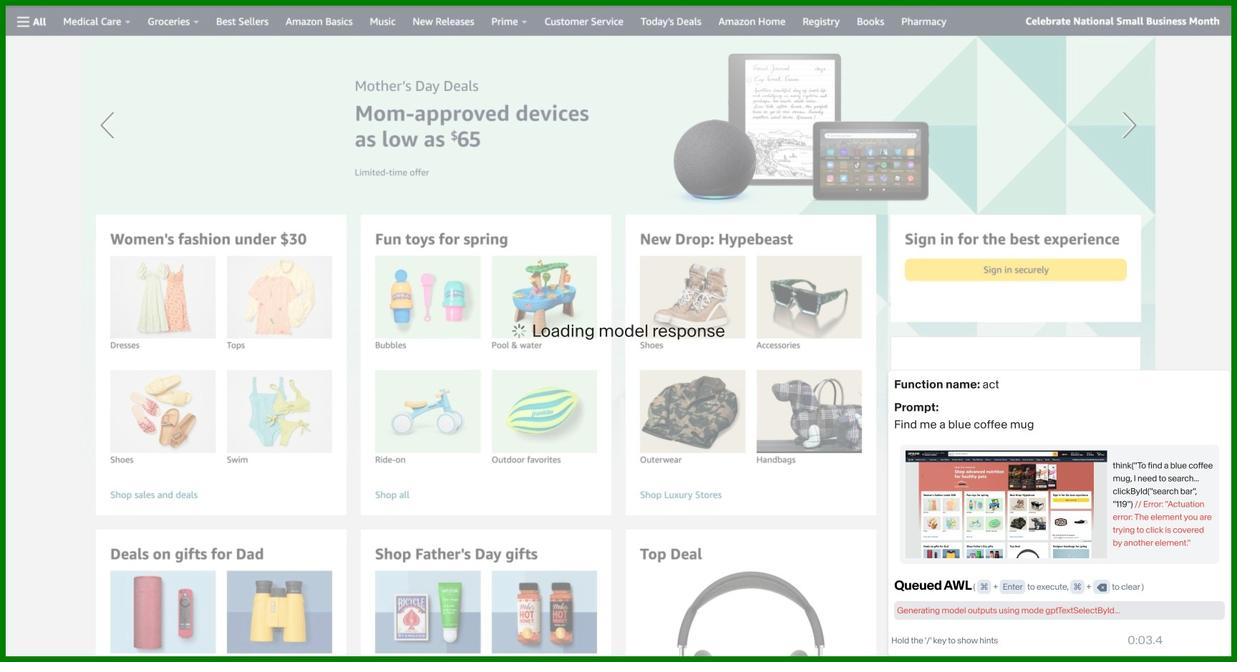 Task type: vqa. For each thing, say whether or not it's contained in the screenshot.
Shoes IMAGE to the top
yes



Task type: locate. For each thing, give the bounding box(es) containing it.
None submit
[[903, 7, 935, 36]]

under $20 image
[[478, 606, 611, 662]]

none submit inside search box
[[903, 7, 935, 36]]

1 horizontal spatial shoes image
[[626, 291, 759, 374]]

apple airpods max image
[[676, 606, 826, 662]]

main content
[[0, 71, 1237, 662]]

adventure gear image
[[213, 606, 346, 662]]

shoes image
[[626, 291, 759, 374], [96, 405, 229, 488]]

open menu image
[[17, 52, 29, 62]]

shoes image for accessories image
[[626, 291, 759, 374]]

swim image
[[213, 405, 346, 488]]

1 vertical spatial shoes image
[[96, 405, 229, 488]]

tops image
[[213, 291, 346, 374]]

bubbles image
[[361, 291, 494, 374]]

handbags image
[[743, 405, 876, 488]]

mother's day deals. mom-approved devices as low as $65. limited-time offer. image
[[82, 71, 1155, 500]]

None search field
[[262, 7, 935, 37]]

0 horizontal spatial shoes image
[[96, 405, 229, 488]]

0 vertical spatial shoes image
[[626, 291, 759, 374]]

amazon image
[[16, 13, 85, 34]]

none search field inside navigation navigation
[[262, 7, 935, 37]]

under $10 image
[[361, 606, 494, 662]]



Task type: describe. For each thing, give the bounding box(es) containing it.
navigation navigation
[[0, 0, 1237, 71]]

tech image
[[96, 606, 229, 662]]

dresses image
[[96, 291, 229, 374]]

outdoor favorites image
[[478, 405, 611, 488]]

pool & water image
[[478, 291, 611, 374]]

accessories image
[[743, 291, 876, 374]]

Search Amazon text field
[[299, 8, 903, 35]]

outerwear image
[[626, 405, 759, 488]]

ride on image
[[361, 405, 494, 488]]

shoes image for swim image
[[96, 405, 229, 488]]



